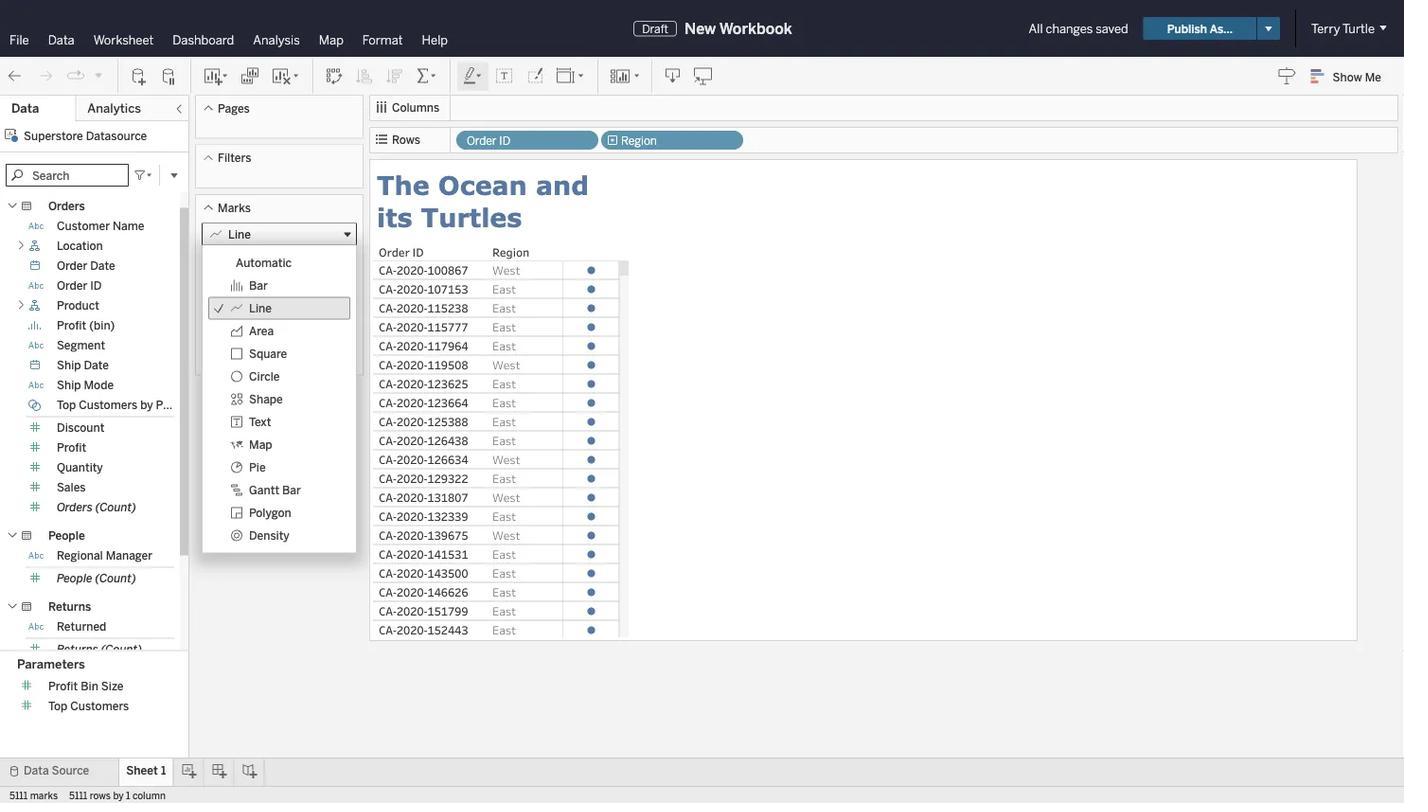 Task type: locate. For each thing, give the bounding box(es) containing it.
map down text on the bottom left of the page
[[249, 438, 272, 452]]

0 horizontal spatial map
[[249, 438, 272, 452]]

square
[[249, 347, 287, 361]]

new data source image
[[130, 67, 149, 86]]

superstore
[[24, 129, 83, 143]]

column
[[133, 790, 166, 801]]

0 horizontal spatial id
[[90, 279, 102, 293]]

clear sheet image
[[271, 67, 301, 86]]

1 vertical spatial top
[[48, 699, 68, 713]]

ship mode
[[57, 378, 114, 392]]

returns for returns (count)
[[57, 643, 98, 657]]

help
[[422, 32, 448, 47]]

0 vertical spatial people
[[48, 529, 85, 543]]

0 vertical spatial order
[[467, 134, 497, 148]]

gantt
[[249, 483, 280, 497]]

order id
[[467, 134, 511, 148], [57, 279, 102, 293]]

customers for top customers
[[70, 699, 129, 713]]

2 vertical spatial order
[[57, 279, 87, 293]]

(count) for returns (count)
[[101, 643, 142, 657]]

swap rows and columns image
[[325, 67, 344, 86]]

replay animation image
[[66, 67, 85, 86], [93, 69, 104, 81]]

the ocean and its turtles
[[377, 169, 598, 232]]

id down order date
[[90, 279, 102, 293]]

id up the ocean
[[500, 134, 511, 148]]

size
[[101, 679, 124, 693]]

5111 left rows
[[69, 790, 87, 801]]

ship
[[57, 359, 81, 372], [57, 378, 81, 392]]

date up mode
[[84, 359, 109, 372]]

format
[[363, 32, 403, 47]]

orders
[[48, 199, 85, 213], [57, 501, 93, 514]]

1 ship from the top
[[57, 359, 81, 372]]

line button
[[202, 223, 357, 246]]

orders down "sales"
[[57, 501, 93, 514]]

area
[[249, 324, 274, 338]]

1 horizontal spatial 5111
[[69, 790, 87, 801]]

data
[[48, 32, 75, 47], [11, 101, 39, 116], [24, 764, 49, 778]]

0 vertical spatial top
[[57, 398, 76, 412]]

2 5111 from the left
[[69, 790, 87, 801]]

0 vertical spatial order id
[[467, 134, 511, 148]]

customers down bin
[[70, 699, 129, 713]]

source
[[52, 764, 89, 778]]

0 vertical spatial orders
[[48, 199, 85, 213]]

show/hide cards image
[[610, 67, 640, 86]]

people for people (count)
[[57, 572, 92, 585]]

order down location
[[57, 259, 87, 273]]

totals image
[[416, 67, 439, 86]]

2 ship from the top
[[57, 378, 81, 392]]

profit for profit bin size
[[48, 679, 78, 693]]

draft
[[642, 22, 669, 35]]

1
[[161, 764, 166, 778], [126, 790, 130, 801]]

region
[[621, 134, 657, 148]]

0 horizontal spatial replay animation image
[[66, 67, 85, 86]]

1 horizontal spatial by
[[140, 398, 153, 412]]

0 horizontal spatial 5111
[[9, 790, 28, 801]]

highlight image
[[462, 67, 484, 86]]

0 vertical spatial ship
[[57, 359, 81, 372]]

line up area
[[249, 302, 272, 315]]

polygon
[[249, 506, 292, 520]]

0 vertical spatial customers
[[79, 398, 138, 412]]

redo image
[[36, 67, 55, 86]]

as...
[[1210, 22, 1234, 35]]

orders up the customer
[[48, 199, 85, 213]]

1 vertical spatial customers
[[70, 699, 129, 713]]

ship down segment
[[57, 359, 81, 372]]

top up discount
[[57, 398, 76, 412]]

data source
[[24, 764, 89, 778]]

1 horizontal spatial order id
[[467, 134, 511, 148]]

parameters
[[17, 657, 85, 672]]

(count) up the size
[[101, 643, 142, 657]]

1 vertical spatial people
[[57, 572, 92, 585]]

1 vertical spatial date
[[84, 359, 109, 372]]

returned
[[57, 620, 106, 634]]

replay animation image up analytics
[[93, 69, 104, 81]]

1 right the sheet at the bottom left of page
[[161, 764, 166, 778]]

list box
[[203, 246, 356, 553]]

people up regional
[[48, 529, 85, 543]]

0 vertical spatial (count)
[[95, 501, 136, 514]]

product
[[57, 299, 99, 313]]

1 horizontal spatial map
[[319, 32, 344, 47]]

list box containing automatic
[[203, 246, 356, 553]]

customers down mode
[[79, 398, 138, 412]]

regional
[[57, 549, 103, 563]]

order id up product
[[57, 279, 102, 293]]

publish as... button
[[1144, 17, 1257, 40]]

2 vertical spatial (count)
[[101, 643, 142, 657]]

ship down ship date
[[57, 378, 81, 392]]

its
[[377, 201, 413, 232]]

replay animation image right redo icon
[[66, 67, 85, 86]]

duplicate image
[[241, 67, 260, 86]]

(count) down regional manager
[[95, 572, 136, 585]]

all
[[1029, 21, 1044, 36]]

0 vertical spatial date
[[90, 259, 115, 273]]

pages
[[218, 101, 250, 115]]

bar
[[249, 279, 268, 293], [282, 483, 301, 497]]

rows
[[90, 790, 111, 801]]

1 vertical spatial returns
[[57, 643, 98, 657]]

(bin)
[[89, 319, 115, 333]]

file
[[9, 32, 29, 47]]

rows
[[392, 133, 421, 147]]

ocean
[[438, 169, 528, 200]]

5111
[[9, 790, 28, 801], [69, 790, 87, 801]]

0 horizontal spatial by
[[113, 790, 124, 801]]

(count) for orders (count)
[[95, 501, 136, 514]]

top for top customers by profit
[[57, 398, 76, 412]]

top customers
[[48, 699, 129, 713]]

0 horizontal spatial bar
[[249, 279, 268, 293]]

1 horizontal spatial bar
[[282, 483, 301, 497]]

returns
[[48, 600, 91, 614], [57, 643, 98, 657]]

1 vertical spatial by
[[113, 790, 124, 801]]

1 vertical spatial bar
[[282, 483, 301, 497]]

0 horizontal spatial order id
[[57, 279, 102, 293]]

1 vertical spatial data
[[11, 101, 39, 116]]

line down marks
[[228, 228, 251, 241]]

superstore datasource
[[24, 129, 147, 143]]

bin
[[81, 679, 98, 693]]

data up redo icon
[[48, 32, 75, 47]]

worksheet
[[94, 32, 154, 47]]

date down location
[[90, 259, 115, 273]]

quantity
[[57, 461, 103, 475]]

0 vertical spatial map
[[319, 32, 344, 47]]

ship for ship date
[[57, 359, 81, 372]]

line inside popup button
[[228, 228, 251, 241]]

workbook
[[720, 19, 793, 37]]

bar down "automatic"
[[249, 279, 268, 293]]

analysis
[[253, 32, 300, 47]]

order date
[[57, 259, 115, 273]]

0 vertical spatial returns
[[48, 600, 91, 614]]

5111 left marks
[[9, 790, 28, 801]]

1 vertical spatial ship
[[57, 378, 81, 392]]

orders (count)
[[57, 501, 136, 514]]

order id up the ocean
[[467, 134, 511, 148]]

1 left column
[[126, 790, 130, 801]]

date for order date
[[90, 259, 115, 273]]

1 vertical spatial 1
[[126, 790, 130, 801]]

mode
[[84, 378, 114, 392]]

all changes saved
[[1029, 21, 1129, 36]]

1 horizontal spatial 1
[[161, 764, 166, 778]]

(count)
[[95, 501, 136, 514], [95, 572, 136, 585], [101, 643, 142, 657]]

0 vertical spatial by
[[140, 398, 153, 412]]

1 vertical spatial (count)
[[95, 572, 136, 585]]

top down profit bin size
[[48, 699, 68, 713]]

date
[[90, 259, 115, 273], [84, 359, 109, 372]]

map
[[319, 32, 344, 47], [249, 438, 272, 452]]

1 vertical spatial orders
[[57, 501, 93, 514]]

ship date
[[57, 359, 109, 372]]

returns up returned
[[48, 600, 91, 614]]

show mark labels image
[[495, 67, 514, 86]]

shape
[[249, 392, 283, 406]]

returns down returned
[[57, 643, 98, 657]]

0 vertical spatial id
[[500, 134, 511, 148]]

changes
[[1046, 21, 1094, 36]]

order up product
[[57, 279, 87, 293]]

profit bin size
[[48, 679, 124, 693]]

by
[[140, 398, 153, 412], [113, 790, 124, 801]]

id
[[500, 134, 511, 148], [90, 279, 102, 293]]

top customers by profit
[[57, 398, 186, 412]]

0 horizontal spatial 1
[[126, 790, 130, 801]]

by for profit
[[140, 398, 153, 412]]

data down the undo icon
[[11, 101, 39, 116]]

line
[[228, 228, 251, 241], [249, 302, 272, 315]]

map up swap rows and columns icon
[[319, 32, 344, 47]]

1 vertical spatial id
[[90, 279, 102, 293]]

ship for ship mode
[[57, 378, 81, 392]]

sales
[[57, 481, 86, 495]]

show me
[[1334, 70, 1382, 84]]

(count) up regional manager
[[95, 501, 136, 514]]

manager
[[106, 549, 153, 563]]

sort descending image
[[386, 67, 405, 86]]

marks
[[218, 201, 251, 215]]

collapse image
[[173, 103, 185, 115]]

order up the ocean
[[467, 134, 497, 148]]

data up the 5111 marks
[[24, 764, 49, 778]]

turtles
[[421, 201, 522, 232]]

profit
[[57, 319, 86, 333], [156, 398, 186, 412], [57, 441, 86, 455], [48, 679, 78, 693]]

bar right gantt
[[282, 483, 301, 497]]

people down regional
[[57, 572, 92, 585]]

1 5111 from the left
[[9, 790, 28, 801]]

0 vertical spatial line
[[228, 228, 251, 241]]



Task type: vqa. For each thing, say whether or not it's contained in the screenshot.
As:
no



Task type: describe. For each thing, give the bounding box(es) containing it.
5111 for 5111 rows by 1 column
[[69, 790, 87, 801]]

0 vertical spatial data
[[48, 32, 75, 47]]

profit for profit
[[57, 441, 86, 455]]

customer
[[57, 219, 110, 233]]

customers for top customers by profit
[[79, 398, 138, 412]]

1 horizontal spatial id
[[500, 134, 511, 148]]

(count) for people (count)
[[95, 572, 136, 585]]

and
[[536, 169, 589, 200]]

regional manager
[[57, 549, 153, 563]]

me
[[1366, 70, 1382, 84]]

profit for profit (bin)
[[57, 319, 86, 333]]

marks
[[30, 790, 58, 801]]

tables
[[17, 177, 54, 192]]

pause auto updates image
[[160, 67, 179, 86]]

the
[[377, 169, 430, 200]]

orders for orders
[[48, 199, 85, 213]]

Search text field
[[6, 164, 129, 187]]

1 vertical spatial order id
[[57, 279, 102, 293]]

sheet 1
[[126, 764, 166, 778]]

dashboard
[[173, 32, 234, 47]]

new workbook
[[685, 19, 793, 37]]

undo image
[[6, 67, 25, 86]]

publish as...
[[1168, 22, 1234, 35]]

new worksheet image
[[203, 67, 229, 86]]

show me button
[[1303, 62, 1399, 91]]

fit image
[[556, 67, 586, 86]]

customer name
[[57, 219, 144, 233]]

5111 marks
[[9, 790, 58, 801]]

columns
[[392, 101, 440, 115]]

tooltip
[[263, 333, 296, 345]]

analytics
[[87, 101, 141, 116]]

by for 1
[[113, 790, 124, 801]]

profit (bin)
[[57, 319, 115, 333]]

people for people
[[48, 529, 85, 543]]

format workbook image
[[526, 67, 545, 86]]

1 horizontal spatial replay animation image
[[93, 69, 104, 81]]

text
[[249, 415, 271, 429]]

returns (count)
[[57, 643, 142, 657]]

segment
[[57, 339, 105, 352]]

filters
[[218, 151, 251, 165]]

name
[[113, 219, 144, 233]]

gantt bar
[[249, 483, 301, 497]]

terry
[[1312, 21, 1341, 36]]

circle
[[249, 370, 280, 383]]

1 vertical spatial order
[[57, 259, 87, 273]]

publish
[[1168, 22, 1208, 35]]

2 vertical spatial data
[[24, 764, 49, 778]]

detail
[[211, 333, 240, 345]]

data guide image
[[1279, 66, 1298, 85]]

sheet
[[126, 764, 158, 778]]

location
[[57, 239, 103, 253]]

returns for returns
[[48, 600, 91, 614]]

sort ascending image
[[355, 67, 374, 86]]

top for top customers
[[48, 699, 68, 713]]

0 vertical spatial 1
[[161, 764, 166, 778]]

people (count)
[[57, 572, 136, 585]]

show
[[1334, 70, 1363, 84]]

color
[[212, 279, 239, 292]]

orders for orders (count)
[[57, 501, 93, 514]]

marks. press enter to open the view data window.. use arrow keys to navigate data visualization elements. image
[[563, 261, 621, 803]]

datasource
[[86, 129, 147, 143]]

5111 rows by 1 column
[[69, 790, 166, 801]]

5111 for 5111 marks
[[9, 790, 28, 801]]

publish your workbook to edit in tableau desktop image
[[694, 67, 713, 86]]

discount
[[57, 421, 105, 435]]

1 vertical spatial map
[[249, 438, 272, 452]]

automatic
[[236, 256, 292, 270]]

turtle
[[1343, 21, 1376, 36]]

terry turtle
[[1312, 21, 1376, 36]]

1 vertical spatial line
[[249, 302, 272, 315]]

download image
[[664, 67, 683, 86]]

pie
[[249, 461, 266, 474]]

new
[[685, 19, 717, 37]]

saved
[[1096, 21, 1129, 36]]

0 vertical spatial bar
[[249, 279, 268, 293]]

density
[[249, 529, 290, 543]]

date for ship date
[[84, 359, 109, 372]]



